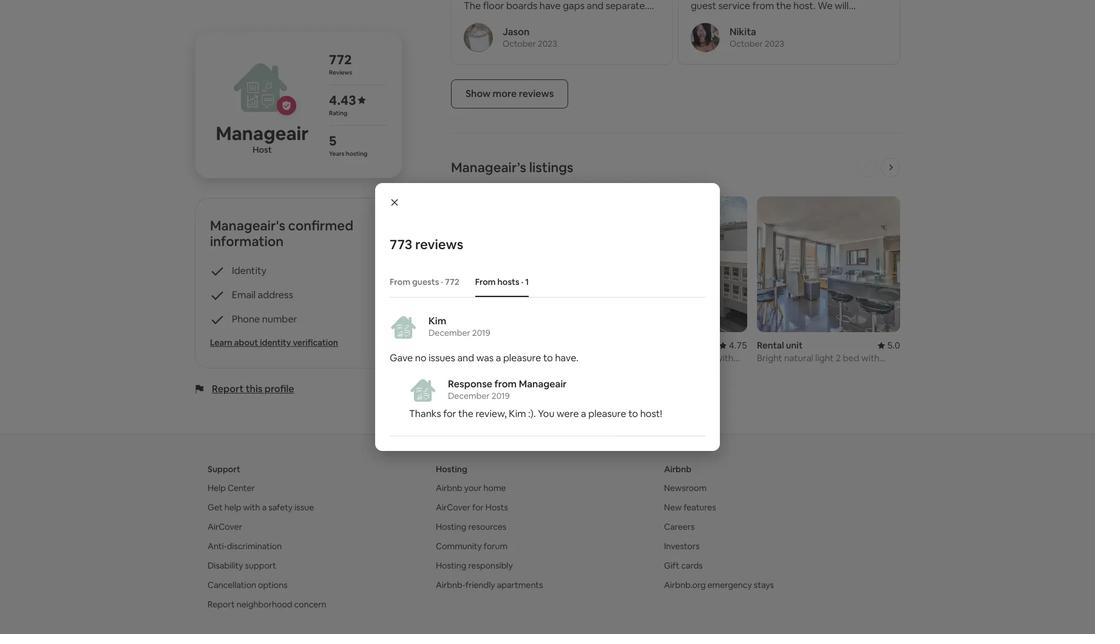 Task type: locate. For each thing, give the bounding box(es) containing it.
cancellation options
[[208, 580, 288, 591]]

0 horizontal spatial from
[[390, 277, 410, 288]]

gave no issues and was a pleasure to have.
[[390, 352, 578, 365]]

1 horizontal spatial ·
[[521, 277, 523, 288]]

studio with parking in eccentric area
[[451, 353, 582, 376]]

report for report neighborhood concern
[[208, 600, 235, 611]]

1 vertical spatial december
[[448, 391, 490, 402]]

gift cards
[[664, 561, 703, 572]]

long street views & vibes with balcony in cbd
[[604, 353, 733, 376]]

help
[[224, 503, 241, 514]]

0 vertical spatial 772
[[329, 51, 352, 68]]

october up the show more reviews
[[503, 38, 536, 49]]

1 vertical spatial hosting
[[436, 522, 466, 533]]

and
[[457, 352, 474, 365], [791, 364, 806, 376]]

hosting resources
[[436, 522, 506, 533]]

cards
[[681, 561, 703, 572]]

0 horizontal spatial ·
[[441, 277, 443, 288]]

0 horizontal spatial listings
[[495, 384, 523, 395]]

2023 right jason
[[538, 38, 557, 49]]

manageair's listings
[[451, 159, 573, 176]]

0 horizontal spatial and
[[457, 352, 474, 365]]

0 horizontal spatial 772
[[329, 51, 352, 68]]

1 horizontal spatial october
[[730, 38, 763, 49]]

investors
[[664, 542, 700, 553]]

responsibly
[[468, 561, 513, 572]]

from guests · 772
[[390, 277, 459, 288]]

0 horizontal spatial 2019
[[472, 328, 490, 339]]

1 · from the left
[[441, 277, 443, 288]]

with right bed
[[861, 353, 880, 364]]

0 vertical spatial december
[[429, 328, 470, 339]]

aircover
[[436, 503, 470, 514], [208, 522, 242, 533]]

report left this
[[212, 383, 244, 396]]

gift cards link
[[664, 561, 703, 572]]

1 vertical spatial 2019
[[492, 391, 510, 402]]

manageair down verified host image
[[216, 121, 309, 146]]

kim inside kim december 2019
[[429, 315, 446, 328]]

discrimination
[[227, 542, 282, 553]]

1 horizontal spatial to
[[628, 408, 638, 421]]

1 vertical spatial report
[[208, 600, 235, 611]]

1 vertical spatial kim
[[509, 408, 526, 421]]

1 vertical spatial 772
[[445, 277, 459, 288]]

rental
[[757, 340, 784, 352]]

0 horizontal spatial kim
[[429, 315, 446, 328]]

2023 inside jason october 2023
[[538, 38, 557, 49]]

for left hosts
[[472, 503, 484, 514]]

address
[[258, 289, 293, 302]]

0 horizontal spatial manageair
[[216, 121, 309, 146]]

0 horizontal spatial to
[[543, 352, 553, 365]]

kim left :).
[[509, 408, 526, 421]]

report
[[212, 383, 244, 396], [208, 600, 235, 611]]

community
[[436, 542, 482, 553]]

in left cbd
[[639, 364, 646, 376]]

0 vertical spatial aircover
[[436, 503, 470, 514]]

for for hosts
[[472, 503, 484, 514]]

tab list containing from guests
[[384, 267, 705, 297]]

1 from from the left
[[390, 277, 410, 288]]

772 right guests
[[445, 277, 459, 288]]

with
[[480, 353, 498, 364], [715, 353, 733, 364], [861, 353, 880, 364], [243, 503, 260, 514]]

and left was
[[457, 352, 474, 365]]

and left wi-
[[791, 364, 806, 376]]

2 2023 from the left
[[765, 38, 784, 49]]

help center link
[[208, 483, 255, 494]]

1 horizontal spatial from
[[475, 277, 496, 288]]

manageair up you
[[519, 378, 567, 391]]

0 vertical spatial airbnb
[[664, 464, 691, 475]]

to left have.
[[543, 352, 553, 365]]

pleasure right were
[[588, 408, 626, 421]]

1 horizontal spatial aircover
[[436, 503, 470, 514]]

0 horizontal spatial pleasure
[[503, 352, 541, 365]]

airbnb for airbnb your home
[[436, 483, 462, 494]]

1 horizontal spatial in
[[639, 364, 646, 376]]

reviews
[[519, 87, 554, 100], [415, 236, 463, 253]]

0 horizontal spatial airbnb
[[436, 483, 462, 494]]

1 horizontal spatial manageair
[[519, 378, 567, 391]]

airbnb your home
[[436, 483, 506, 494]]

confirmed
[[288, 217, 353, 234]]

1 horizontal spatial 2019
[[492, 391, 510, 402]]

1 vertical spatial airbnb
[[436, 483, 462, 494]]

0 vertical spatial 2019
[[472, 328, 490, 339]]

community forum
[[436, 542, 508, 553]]

response
[[448, 378, 492, 391]]

3 hosting from the top
[[436, 561, 466, 572]]

years
[[329, 150, 345, 158]]

hosts
[[497, 277, 519, 288]]

1 horizontal spatial 772
[[445, 277, 459, 288]]

2 from from the left
[[475, 277, 496, 288]]

kim user profile image
[[390, 313, 419, 342]]

hosting up "airbnb your home"
[[436, 464, 467, 475]]

a right were
[[581, 408, 586, 421]]

friendly
[[465, 580, 495, 591]]

with right help
[[243, 503, 260, 514]]

december up issues
[[429, 328, 470, 339]]

december inside kim december 2019
[[429, 328, 470, 339]]

balcony
[[604, 364, 637, 376]]

0 horizontal spatial in
[[533, 353, 540, 364]]

tab panel inside 773 reviews "dialog"
[[390, 313, 705, 437]]

2 vertical spatial a
[[262, 503, 267, 514]]

verified host image
[[282, 101, 291, 111]]

2 october from the left
[[730, 38, 763, 49]]

help
[[208, 483, 226, 494]]

hosting up community
[[436, 522, 466, 533]]

from left guests
[[390, 277, 410, 288]]

natural
[[784, 353, 813, 364]]

information
[[210, 233, 284, 250]]

october inside jason october 2023
[[503, 38, 536, 49]]

the
[[458, 408, 473, 421]]

hosting for hosting responsibly
[[436, 561, 466, 572]]

1 horizontal spatial kim
[[509, 408, 526, 421]]

vibes
[[690, 353, 713, 364]]

2023 inside nikita october 2023
[[765, 38, 784, 49]]

october right nikita user profile image
[[730, 38, 763, 49]]

1 horizontal spatial airbnb
[[664, 464, 691, 475]]

thanks for the review, kim :). you were a pleasure to host!
[[409, 408, 662, 421]]

a right was
[[496, 352, 501, 365]]

reviews right '773'
[[415, 236, 463, 253]]

new features link
[[664, 503, 716, 514]]

kim right kim user profile image
[[429, 315, 446, 328]]

guests
[[412, 277, 439, 288]]

light
[[815, 353, 834, 364]]

area
[[451, 364, 469, 376]]

airbnb-friendly apartments
[[436, 580, 543, 591]]

1 vertical spatial to
[[628, 408, 638, 421]]

tab list inside 773 reviews "dialog"
[[384, 267, 705, 297]]

jason user profile image
[[464, 23, 493, 52], [464, 23, 493, 52]]

with down the 4.75 out of 5 average rating,  8 reviews icon
[[715, 353, 733, 364]]

tab panel
[[390, 313, 705, 437]]

1 vertical spatial for
[[472, 503, 484, 514]]

772
[[329, 51, 352, 68], [445, 277, 459, 288]]

jason
[[503, 25, 530, 38]]

2023 for jason
[[538, 38, 557, 49]]

from left hosts
[[475, 277, 496, 288]]

october inside nikita october 2023
[[730, 38, 763, 49]]

1 horizontal spatial listings
[[529, 159, 573, 176]]

2019
[[472, 328, 490, 339], [492, 391, 510, 402]]

tab list
[[384, 267, 705, 297]]

hosting resources link
[[436, 522, 506, 533]]

for left the
[[443, 408, 456, 421]]

for inside 773 reviews "dialog"
[[443, 408, 456, 421]]

reviews right more
[[519, 87, 554, 100]]

report down 'cancellation'
[[208, 600, 235, 611]]

hosting responsibly link
[[436, 561, 513, 572]]

0 horizontal spatial reviews
[[415, 236, 463, 253]]

0 vertical spatial manageair
[[216, 121, 309, 146]]

aircover up anti-
[[208, 522, 242, 533]]

0 horizontal spatial 2023
[[538, 38, 557, 49]]

airbnb.org emergency stays
[[664, 580, 774, 591]]

october for jason
[[503, 38, 536, 49]]

1 vertical spatial reviews
[[415, 236, 463, 253]]

0 horizontal spatial october
[[503, 38, 536, 49]]

1 horizontal spatial 2023
[[765, 38, 784, 49]]

airbnb-friendly apartments link
[[436, 580, 543, 591]]

1 vertical spatial aircover
[[208, 522, 242, 533]]

0 horizontal spatial aircover
[[208, 522, 242, 533]]

aircover for aircover for hosts
[[436, 503, 470, 514]]

2 · from the left
[[521, 277, 523, 288]]

0 vertical spatial to
[[543, 352, 553, 365]]

eccentric
[[542, 353, 582, 364]]

learn about identity verification
[[210, 338, 338, 349]]

december up the
[[448, 391, 490, 402]]

in inside long street views & vibes with balcony in cbd
[[639, 364, 646, 376]]

aircover down "airbnb your home"
[[436, 503, 470, 514]]

with right studio
[[480, 353, 498, 364]]

5 years hosting
[[329, 132, 367, 158]]

2 horizontal spatial a
[[581, 408, 586, 421]]

in right "parking"
[[533, 353, 540, 364]]

for
[[443, 408, 456, 421], [472, 503, 484, 514]]

airbnb up 'newsroom' link
[[664, 464, 691, 475]]

1 vertical spatial listings
[[495, 384, 523, 395]]

1 horizontal spatial reviews
[[519, 87, 554, 100]]

1 vertical spatial manageair
[[519, 378, 567, 391]]

1 2023 from the left
[[538, 38, 557, 49]]

0 horizontal spatial a
[[262, 503, 267, 514]]

this
[[246, 383, 262, 396]]

manageair's
[[451, 159, 526, 176]]

a left safety
[[262, 503, 267, 514]]

and inside 773 reviews "dialog"
[[457, 352, 474, 365]]

hosting for hosting
[[436, 464, 467, 475]]

airbnb for airbnb
[[664, 464, 691, 475]]

4.43
[[329, 92, 356, 109]]

&
[[682, 353, 688, 364]]

· left 1
[[521, 277, 523, 288]]

· for from guests
[[441, 277, 443, 288]]

38
[[483, 384, 493, 395]]

1 horizontal spatial and
[[791, 364, 806, 376]]

options
[[258, 580, 288, 591]]

0 vertical spatial hosting
[[436, 464, 467, 475]]

nikita user profile image
[[691, 23, 720, 52]]

2023 right nikita
[[765, 38, 784, 49]]

4.75 out of 5 average rating,  8 reviews image
[[719, 340, 747, 352]]

thanks
[[409, 408, 441, 421]]

bright
[[757, 353, 782, 364]]

aircover link
[[208, 522, 242, 533]]

0 vertical spatial report
[[212, 383, 244, 396]]

0 vertical spatial kim
[[429, 315, 446, 328]]

new
[[664, 503, 682, 514]]

aircover for hosts
[[436, 503, 508, 514]]

1 horizontal spatial pleasure
[[588, 408, 626, 421]]

5.0 out of 5 average rating,  3 reviews image
[[878, 340, 900, 352]]

disability
[[208, 561, 243, 572]]

hosts
[[485, 503, 508, 514]]

1 horizontal spatial a
[[496, 352, 501, 365]]

airbnb left your
[[436, 483, 462, 494]]

for for the
[[443, 408, 456, 421]]

2 vertical spatial hosting
[[436, 561, 466, 572]]

2 hosting from the top
[[436, 522, 466, 533]]

gift
[[664, 561, 679, 572]]

to left host! in the bottom of the page
[[628, 408, 638, 421]]

manageair inside response from manageair december 2019
[[519, 378, 567, 391]]

cbd
[[648, 364, 667, 376]]

identity
[[260, 338, 291, 349]]

from for from hosts
[[475, 277, 496, 288]]

1 hosting from the top
[[436, 464, 467, 475]]

0 horizontal spatial for
[[443, 408, 456, 421]]

· right guests
[[441, 277, 443, 288]]

pleasure up from
[[503, 352, 541, 365]]

0 vertical spatial reviews
[[519, 87, 554, 100]]

from
[[390, 277, 410, 288], [475, 277, 496, 288]]

0 vertical spatial a
[[496, 352, 501, 365]]

0 vertical spatial pleasure
[[503, 352, 541, 365]]

1 october from the left
[[503, 38, 536, 49]]

772 up reviews on the top of the page
[[329, 51, 352, 68]]

wi-
[[808, 364, 823, 376]]

2023
[[538, 38, 557, 49], [765, 38, 784, 49]]

new features
[[664, 503, 716, 514]]

1 horizontal spatial for
[[472, 503, 484, 514]]

tab panel containing kim
[[390, 313, 705, 437]]

review,
[[476, 408, 507, 421]]

hosting up airbnb-
[[436, 561, 466, 572]]

manageair user profile image
[[231, 55, 294, 118], [231, 55, 294, 118], [409, 376, 438, 405]]

airbnb.org emergency stays link
[[664, 580, 774, 591]]

1 vertical spatial a
[[581, 408, 586, 421]]

0 vertical spatial for
[[443, 408, 456, 421]]

street
[[627, 353, 653, 364]]



Task type: describe. For each thing, give the bounding box(es) containing it.
about
[[234, 338, 258, 349]]

identity
[[232, 265, 266, 278]]

get
[[208, 503, 223, 514]]

help center
[[208, 483, 255, 494]]

show
[[466, 87, 491, 100]]

verification
[[293, 338, 338, 349]]

2019 inside kim december 2019
[[472, 328, 490, 339]]

anti-discrimination
[[208, 542, 282, 553]]

nikita october 2023
[[730, 25, 784, 49]]

you
[[538, 408, 554, 421]]

your
[[464, 483, 482, 494]]

long
[[604, 353, 625, 364]]

in inside studio with parking in eccentric area
[[533, 353, 540, 364]]

manageair's confirmed information
[[210, 217, 353, 250]]

listings inside button
[[495, 384, 523, 395]]

support
[[245, 561, 276, 572]]

2019 inside response from manageair december 2019
[[492, 391, 510, 402]]

772 inside '772 reviews'
[[329, 51, 352, 68]]

have.
[[555, 352, 578, 365]]

no
[[415, 352, 426, 365]]

2023 for nikita
[[765, 38, 784, 49]]

fi
[[823, 364, 830, 376]]

· for from hosts
[[521, 277, 523, 288]]

learn
[[210, 338, 232, 349]]

phone
[[232, 313, 260, 326]]

reviews
[[329, 69, 352, 77]]

airbnb your home link
[[436, 483, 506, 494]]

with inside studio with parking in eccentric area
[[480, 353, 498, 364]]

report neighborhood concern
[[208, 600, 326, 611]]

forum
[[484, 542, 508, 553]]

reviews inside button
[[519, 87, 554, 100]]

email address
[[232, 289, 293, 302]]

1 vertical spatial pleasure
[[588, 408, 626, 421]]

cancellation options link
[[208, 580, 288, 591]]

careers link
[[664, 522, 695, 533]]

cancellation
[[208, 580, 256, 591]]

773 reviews
[[390, 236, 463, 253]]

manageair host
[[216, 121, 309, 155]]

disability support
[[208, 561, 276, 572]]

learn about identity verification button
[[210, 337, 387, 349]]

and inside rental unit bright natural light 2 bed with parking and wi-fi
[[791, 364, 806, 376]]

unit
[[786, 340, 803, 352]]

with inside long street views & vibes with balcony in cbd
[[715, 353, 733, 364]]

manageair user profile image
[[409, 376, 438, 405]]

kim user profile image
[[390, 313, 419, 342]]

rating
[[329, 109, 347, 117]]

anti-discrimination link
[[208, 542, 282, 553]]

was
[[476, 352, 494, 365]]

airbnb.org
[[664, 580, 706, 591]]

report for report this profile
[[212, 383, 244, 396]]

from for from guests
[[390, 277, 410, 288]]

report this profile
[[212, 383, 294, 396]]

manageair's
[[210, 217, 285, 234]]

nikita
[[730, 25, 756, 38]]

gave
[[390, 352, 413, 365]]

december inside response from manageair december 2019
[[448, 391, 490, 402]]

response from manageair december 2019
[[448, 378, 567, 402]]

1
[[525, 277, 529, 288]]

host
[[253, 145, 272, 155]]

5
[[329, 132, 336, 149]]

0 vertical spatial listings
[[529, 159, 573, 176]]

concern
[[294, 600, 326, 611]]

safety
[[268, 503, 293, 514]]

more
[[493, 87, 517, 100]]

hosting
[[346, 150, 367, 158]]

nikita user profile image
[[691, 23, 720, 52]]

bed
[[843, 353, 859, 364]]

view all 38 listings button
[[451, 384, 523, 396]]

4.75
[[729, 340, 747, 352]]

from hosts · 1
[[475, 277, 529, 288]]

parking
[[500, 353, 531, 364]]

with inside rental unit bright natural light 2 bed with parking and wi-fi
[[861, 353, 880, 364]]

report neighborhood concern link
[[208, 600, 326, 611]]

community forum link
[[436, 542, 508, 553]]

reviews inside "dialog"
[[415, 236, 463, 253]]

hosting responsibly
[[436, 561, 513, 572]]

views
[[655, 353, 680, 364]]

october for nikita
[[730, 38, 763, 49]]

from
[[494, 378, 517, 391]]

phone number
[[232, 313, 297, 326]]

host!
[[640, 408, 662, 421]]

report this profile button
[[212, 383, 294, 396]]

view all 38 listings
[[451, 384, 523, 395]]

apartments
[[497, 580, 543, 591]]

number
[[262, 313, 297, 326]]

show more reviews button
[[451, 80, 568, 109]]

parking
[[757, 364, 789, 376]]

773 reviews dialog
[[375, 183, 720, 452]]

stays
[[754, 580, 774, 591]]

center
[[228, 483, 255, 494]]

neighborhood
[[237, 600, 292, 611]]

773
[[390, 236, 412, 253]]

were
[[557, 408, 579, 421]]

772 inside 773 reviews "dialog"
[[445, 277, 459, 288]]

hosting for hosting resources
[[436, 522, 466, 533]]

email
[[232, 289, 256, 302]]

aircover for aircover link on the left of page
[[208, 522, 242, 533]]

profile
[[265, 383, 294, 396]]

kim december 2019
[[429, 315, 490, 339]]



Task type: vqa. For each thing, say whether or not it's contained in the screenshot.
Profile element
no



